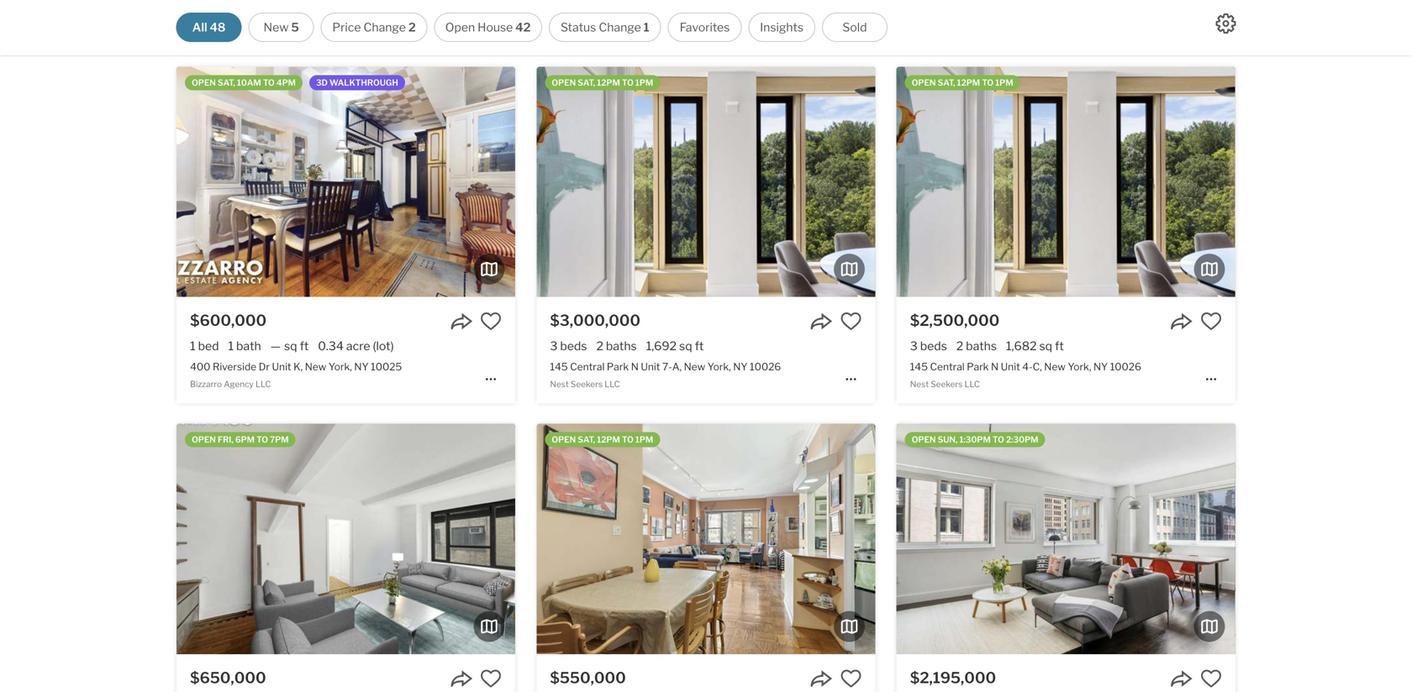 Task type: vqa. For each thing, say whether or not it's contained in the screenshot.


Task type: describe. For each thing, give the bounding box(es) containing it.
sun,
[[938, 435, 958, 445]]

1 photo of 145 central park n unit 7-a, new york, ny 10026 image from the left
[[537, 67, 876, 297]]

10026 for $3,000,000
[[750, 361, 781, 373]]

1 photo of 200 w 24th st unit 5a, new york, ny 10011 image from the left
[[897, 424, 1236, 655]]

7-
[[662, 361, 672, 373]]

fri,
[[218, 435, 234, 445]]

6pm
[[235, 435, 255, 445]]

favorite button checkbox for $600,000
[[480, 311, 502, 333]]

sat, for $3,000,000
[[578, 78, 595, 88]]

new inside 234 w 21st st #2, new york, ny 10011 corcoran group
[[635, 4, 656, 16]]

ny inside 145 central park n unit 7-a, new york, ny 10026 nest seekers llc
[[733, 361, 748, 373]]

open for $550,000
[[552, 435, 576, 445]]

price
[[332, 20, 361, 34]]

open sun, 1:30pm to 2:30pm
[[912, 435, 1039, 445]]

favorite button checkbox for $2,195,000
[[1200, 668, 1222, 690]]

sold
[[843, 20, 867, 34]]

145 central park n unit 7-a, new york, ny 10026 nest seekers llc
[[550, 361, 781, 390]]

baths for $3,000,000
[[606, 339, 637, 354]]

48
[[210, 20, 226, 34]]

1 sq from the left
[[284, 339, 297, 354]]

1,682
[[1006, 339, 1037, 354]]

3 beds for $2,500,000
[[910, 339, 947, 354]]

234
[[550, 4, 569, 16]]

3d
[[316, 78, 328, 88]]

park for $2,500,000
[[967, 361, 989, 373]]

all 48
[[192, 20, 226, 34]]

1 ft from the left
[[300, 339, 309, 354]]

$2,195,000
[[910, 669, 996, 688]]

234 w 21st st #2, new york, ny 10011 corcoran group
[[550, 4, 729, 32]]

k,
[[294, 361, 303, 373]]

favorite button image for $600,000
[[480, 311, 502, 333]]

favorites
[[680, 20, 730, 34]]

insights
[[760, 20, 804, 34]]

1pm for $3,000,000
[[636, 78, 653, 88]]

favorite button image for $550,000
[[840, 668, 862, 690]]

1 inside status change option
[[644, 20, 650, 34]]

#2,
[[618, 4, 633, 16]]

open sat, 12pm to 1pm for $550,000
[[552, 435, 653, 445]]

nest for $2,500,000
[[910, 380, 929, 390]]

house
[[478, 20, 513, 34]]

inc
[[237, 22, 249, 32]]

new inside 145 central park n unit 4-c, new york, ny 10026 nest seekers llc
[[1044, 361, 1066, 373]]

2 photo of 145 central park n unit 7-a, new york, ny 10026 image from the left
[[876, 67, 1214, 297]]

145 for $2,500,000
[[910, 361, 928, 373]]

ny inside 234 w 21st st #2, new york, ny 10011 corcoran group
[[684, 4, 699, 16]]

400
[[190, 361, 211, 373]]

2 photo of 200 w 24th st unit 5a, new york, ny 10011 image from the left
[[1236, 424, 1412, 655]]

All radio
[[176, 13, 242, 42]]

21st
[[584, 4, 604, 16]]

beds for $2,500,000
[[920, 339, 947, 354]]

— sq ft
[[270, 339, 309, 354]]

0.34
[[318, 339, 344, 354]]

7pm
[[270, 435, 289, 445]]

to for $650,000
[[257, 435, 268, 445]]

open for $2,195,000
[[912, 435, 936, 445]]

york, inside 145 central park n unit 4-c, new york, ny 10026 nest seekers llc
[[1068, 361, 1092, 373]]

sq for $3,000,000
[[679, 339, 692, 354]]

beds for $3,000,000
[[560, 339, 587, 354]]

n for $3,000,000
[[631, 361, 639, 373]]

price change 2
[[332, 20, 416, 34]]

145 central park n unit 4-c, new york, ny 10026 nest seekers llc
[[910, 361, 1142, 390]]

Insights radio
[[748, 13, 815, 42]]

6cw,
[[282, 4, 308, 16]]

5
[[291, 20, 299, 34]]

2 baths for $2,500,000
[[957, 339, 997, 354]]

$2,500,000
[[910, 312, 1000, 330]]

baths for $2,500,000
[[966, 339, 997, 354]]

Sold radio
[[822, 13, 888, 42]]

3 for $2,500,000
[[910, 339, 918, 354]]

2 for $2,500,000
[[957, 339, 964, 354]]

2 baths for $3,000,000
[[596, 339, 637, 354]]

w for 234
[[571, 4, 582, 16]]

4pm
[[276, 78, 296, 88]]

255
[[190, 4, 209, 16]]

unit inside 400 riverside dr unit k, new york, ny 10025 bizzarro agency llc
[[272, 361, 291, 373]]

park for $3,000,000
[[607, 361, 629, 373]]

ny inside 255 w 23rd st unit 6cw, new york, ny 10011 bank neary inc
[[359, 4, 374, 16]]

2 photo of 444 central park w unit 2h, new york, ny 10025 image from the left
[[515, 424, 854, 655]]

new 5
[[264, 20, 299, 34]]

2:30pm
[[1006, 435, 1039, 445]]

sq for $2,500,000
[[1040, 339, 1053, 354]]

255 w 23rd st unit 6cw, new york, ny 10011 bank neary inc
[[190, 4, 404, 32]]

llc for $2,500,000
[[965, 380, 980, 390]]

favorite button checkbox for $2,500,000
[[1200, 311, 1222, 333]]

change for 1
[[599, 20, 641, 34]]

sat, for $600,000
[[218, 78, 235, 88]]

1,692 sq ft
[[646, 339, 704, 354]]

145 for $3,000,000
[[550, 361, 568, 373]]

open sat, 12pm to 1pm for $2,500,000
[[912, 78, 1014, 88]]

12pm for $3,000,000
[[597, 78, 620, 88]]

open for $3,000,000
[[552, 78, 576, 88]]

status change 1
[[561, 20, 650, 34]]

unit for 4-
[[1001, 361, 1020, 373]]

1,682 sq ft
[[1006, 339, 1064, 354]]

dr
[[259, 361, 270, 373]]

42
[[516, 20, 531, 34]]

walkthrough
[[330, 78, 398, 88]]

new inside 145 central park n unit 7-a, new york, ny 10026 nest seekers llc
[[684, 361, 706, 373]]

acre
[[346, 339, 370, 354]]

Price Change radio
[[321, 13, 427, 42]]

status
[[561, 20, 596, 34]]

st for unit
[[249, 4, 259, 16]]

york, inside 234 w 21st st #2, new york, ny 10011 corcoran group
[[658, 4, 682, 16]]

riverside
[[213, 361, 257, 373]]

bizzarro
[[190, 380, 222, 390]]

llc inside 400 riverside dr unit k, new york, ny 10025 bizzarro agency llc
[[256, 380, 271, 390]]

favorite button image for $650,000
[[480, 668, 502, 690]]



Task type: locate. For each thing, give the bounding box(es) containing it.
favorite button image for $2,500,000
[[1200, 311, 1222, 333]]

1 horizontal spatial change
[[599, 20, 641, 34]]

10011 inside 234 w 21st st #2, new york, ny 10011 corcoran group
[[701, 4, 729, 16]]

to for $600,000
[[263, 78, 275, 88]]

york, up favorites
[[658, 4, 682, 16]]

open sat, 10am to 4pm
[[192, 78, 296, 88]]

3 beds down $3,000,000
[[550, 339, 587, 354]]

1 bed
[[190, 339, 219, 354]]

145 inside 145 central park n unit 7-a, new york, ny 10026 nest seekers llc
[[550, 361, 568, 373]]

ny right c,
[[1094, 361, 1108, 373]]

$650,000
[[190, 669, 266, 688]]

1 horizontal spatial n
[[991, 361, 999, 373]]

beds down $2,500,000
[[920, 339, 947, 354]]

new right a,
[[684, 361, 706, 373]]

1 horizontal spatial nest
[[910, 380, 929, 390]]

2 inside price change radio
[[408, 20, 416, 34]]

to
[[263, 78, 275, 88], [622, 78, 634, 88], [982, 78, 994, 88], [257, 435, 268, 445], [622, 435, 634, 445], [993, 435, 1004, 445]]

nest down $2,500,000
[[910, 380, 929, 390]]

bank
[[190, 22, 210, 32]]

3 for $3,000,000
[[550, 339, 558, 354]]

1 nest from the left
[[550, 380, 569, 390]]

sq up c,
[[1040, 339, 1053, 354]]

seekers inside 145 central park n unit 7-a, new york, ny 10026 nest seekers llc
[[571, 380, 603, 390]]

10025
[[371, 361, 402, 373]]

400 riverside dr unit k, new york, ny 10025 bizzarro agency llc
[[190, 361, 402, 390]]

ny up price change 2
[[359, 4, 374, 16]]

nest
[[550, 380, 569, 390], [910, 380, 929, 390]]

0 horizontal spatial 1
[[190, 339, 196, 354]]

12pm for $550,000
[[597, 435, 620, 445]]

york,
[[334, 4, 357, 16], [658, 4, 682, 16], [329, 361, 352, 373], [708, 361, 731, 373], [1068, 361, 1092, 373]]

llc down dr
[[256, 380, 271, 390]]

new right c,
[[1044, 361, 1066, 373]]

new inside new option
[[264, 20, 289, 34]]

sq
[[284, 339, 297, 354], [679, 339, 692, 354], [1040, 339, 1053, 354]]

favorite button checkbox
[[480, 311, 502, 333], [840, 311, 862, 333], [480, 668, 502, 690]]

photo of 400 riverside dr unit k, new york, ny 10025 image
[[177, 67, 516, 297], [515, 67, 854, 297]]

baths down $3,000,000
[[606, 339, 637, 354]]

a,
[[672, 361, 682, 373]]

0 horizontal spatial 2 baths
[[596, 339, 637, 354]]

2 145 from the left
[[910, 361, 928, 373]]

open for $600,000
[[192, 78, 216, 88]]

york, inside 145 central park n unit 7-a, new york, ny 10026 nest seekers llc
[[708, 361, 731, 373]]

1 left bed
[[190, 339, 196, 354]]

1 photo of 165 w 66th st unit 12n, new york, ny 10023 image from the left
[[537, 424, 876, 655]]

w inside 234 w 21st st #2, new york, ny 10011 corcoran group
[[571, 4, 582, 16]]

2 baths from the left
[[966, 339, 997, 354]]

option group containing all
[[176, 13, 888, 42]]

2 baths down $3,000,000
[[596, 339, 637, 354]]

2 w from the left
[[571, 4, 582, 16]]

10011 up favorites
[[701, 4, 729, 16]]

1 beds from the left
[[560, 339, 587, 354]]

0 horizontal spatial 2
[[408, 20, 416, 34]]

central down $3,000,000
[[570, 361, 605, 373]]

seekers for $3,000,000
[[571, 380, 603, 390]]

beds
[[560, 339, 587, 354], [920, 339, 947, 354]]

all
[[192, 20, 207, 34]]

0 horizontal spatial seekers
[[571, 380, 603, 390]]

photo of 145 central park n unit 7-a, new york, ny 10026 image
[[537, 67, 876, 297], [876, 67, 1214, 297]]

ft for $3,000,000
[[695, 339, 704, 354]]

2 down $2,500,000
[[957, 339, 964, 354]]

1 horizontal spatial 10011
[[701, 4, 729, 16]]

0 horizontal spatial beds
[[560, 339, 587, 354]]

open house 42
[[445, 20, 531, 34]]

10026 for $2,500,000
[[1110, 361, 1142, 373]]

open
[[192, 78, 216, 88], [552, 78, 576, 88], [912, 78, 936, 88], [192, 435, 216, 445], [552, 435, 576, 445], [912, 435, 936, 445]]

New radio
[[249, 13, 314, 42]]

central for $2,500,000
[[930, 361, 965, 373]]

st right the '23rd'
[[249, 4, 259, 16]]

central
[[570, 361, 605, 373], [930, 361, 965, 373]]

york, right a,
[[708, 361, 731, 373]]

3 sq from the left
[[1040, 339, 1053, 354]]

0 horizontal spatial 145
[[550, 361, 568, 373]]

2 10011 from the left
[[701, 4, 729, 16]]

park
[[607, 361, 629, 373], [967, 361, 989, 373]]

2 10026 from the left
[[1110, 361, 1142, 373]]

1 horizontal spatial seekers
[[931, 380, 963, 390]]

1pm for $550,000
[[636, 435, 653, 445]]

2 ft from the left
[[695, 339, 704, 354]]

3 llc from the left
[[965, 380, 980, 390]]

ft
[[300, 339, 309, 354], [695, 339, 704, 354], [1055, 339, 1064, 354]]

1 horizontal spatial st
[[606, 4, 616, 16]]

1 horizontal spatial 3 beds
[[910, 339, 947, 354]]

10011 inside 255 w 23rd st unit 6cw, new york, ny 10011 bank neary inc
[[376, 4, 404, 16]]

central for $3,000,000
[[570, 361, 605, 373]]

n
[[631, 361, 639, 373], [991, 361, 999, 373]]

unit up new 5
[[261, 4, 280, 16]]

nest inside 145 central park n unit 4-c, new york, ny 10026 nest seekers llc
[[910, 380, 929, 390]]

change inside radio
[[364, 20, 406, 34]]

n inside 145 central park n unit 4-c, new york, ny 10026 nest seekers llc
[[991, 361, 999, 373]]

corcoran
[[550, 22, 587, 32]]

1 3 from the left
[[550, 339, 558, 354]]

1 horizontal spatial central
[[930, 361, 965, 373]]

park left "7-"
[[607, 361, 629, 373]]

new inside 255 w 23rd st unit 6cw, new york, ny 10011 bank neary inc
[[310, 4, 331, 16]]

n left the 4-
[[991, 361, 999, 373]]

2 nest from the left
[[910, 380, 929, 390]]

2 horizontal spatial llc
[[965, 380, 980, 390]]

c,
[[1033, 361, 1042, 373]]

1 bath
[[228, 339, 261, 354]]

2 down $3,000,000
[[596, 339, 604, 354]]

unit inside 145 central park n unit 7-a, new york, ny 10026 nest seekers llc
[[641, 361, 660, 373]]

photo of 444 central park w unit 2h, new york, ny 10025 image
[[177, 424, 516, 655], [515, 424, 854, 655]]

seekers
[[571, 380, 603, 390], [931, 380, 963, 390]]

1 horizontal spatial 1
[[228, 339, 234, 354]]

0 horizontal spatial 3 beds
[[550, 339, 587, 354]]

ny inside 400 riverside dr unit k, new york, ny 10025 bizzarro agency llc
[[354, 361, 369, 373]]

unit inside 145 central park n unit 4-c, new york, ny 10026 nest seekers llc
[[1001, 361, 1020, 373]]

0 horizontal spatial central
[[570, 361, 605, 373]]

n left "7-"
[[631, 361, 639, 373]]

23rd
[[224, 4, 246, 16]]

145 inside 145 central park n unit 4-c, new york, ny 10026 nest seekers llc
[[910, 361, 928, 373]]

1 photo of 145 central park n unit 4-c, new york, ny 10026 image from the left
[[897, 67, 1236, 297]]

new right 6cw,
[[310, 4, 331, 16]]

2 for $3,000,000
[[596, 339, 604, 354]]

york, inside 255 w 23rd st unit 6cw, new york, ny 10011 bank neary inc
[[334, 4, 357, 16]]

to for $2,195,000
[[993, 435, 1004, 445]]

1pm
[[636, 78, 653, 88], [996, 78, 1014, 88], [636, 435, 653, 445]]

st inside 255 w 23rd st unit 6cw, new york, ny 10011 bank neary inc
[[249, 4, 259, 16]]

w inside 255 w 23rd st unit 6cw, new york, ny 10011 bank neary inc
[[211, 4, 222, 16]]

change for 2
[[364, 20, 406, 34]]

1 horizontal spatial beds
[[920, 339, 947, 354]]

12pm for $2,500,000
[[957, 78, 980, 88]]

sat, for $550,000
[[578, 435, 595, 445]]

2 2 baths from the left
[[957, 339, 997, 354]]

0.34 acre (lot)
[[318, 339, 394, 354]]

sat, for $2,500,000
[[938, 78, 955, 88]]

unit left "7-"
[[641, 361, 660, 373]]

st
[[249, 4, 259, 16], [606, 4, 616, 16]]

n inside 145 central park n unit 7-a, new york, ny 10026 nest seekers llc
[[631, 361, 639, 373]]

llc up open sun, 1:30pm to 2:30pm
[[965, 380, 980, 390]]

1 horizontal spatial 3
[[910, 339, 918, 354]]

ny inside 145 central park n unit 4-c, new york, ny 10026 nest seekers llc
[[1094, 361, 1108, 373]]

3 down $2,500,000
[[910, 339, 918, 354]]

change down the #2,
[[599, 20, 641, 34]]

photo of 200 w 24th st unit 5a, new york, ny 10011 image
[[897, 424, 1236, 655], [1236, 424, 1412, 655]]

1 park from the left
[[607, 361, 629, 373]]

2 baths down $2,500,000
[[957, 339, 997, 354]]

1 2 baths from the left
[[596, 339, 637, 354]]

w right 234 on the top left of the page
[[571, 4, 582, 16]]

1 horizontal spatial llc
[[605, 380, 620, 390]]

york, right c,
[[1068, 361, 1092, 373]]

change
[[364, 20, 406, 34], [599, 20, 641, 34]]

1pm for $2,500,000
[[996, 78, 1014, 88]]

1 left 'bath'
[[228, 339, 234, 354]]

ft for $2,500,000
[[1055, 339, 1064, 354]]

2 photo of 400 riverside dr unit k, new york, ny 10025 image from the left
[[515, 67, 854, 297]]

w for 255
[[211, 4, 222, 16]]

2 3 beds from the left
[[910, 339, 947, 354]]

bed
[[198, 339, 219, 354]]

sat,
[[218, 78, 235, 88], [578, 78, 595, 88], [938, 78, 955, 88], [578, 435, 595, 445]]

unit for 7-
[[641, 361, 660, 373]]

llc inside 145 central park n unit 4-c, new york, ny 10026 nest seekers llc
[[965, 380, 980, 390]]

favorite button checkbox for $3,000,000
[[840, 311, 862, 333]]

3 ft from the left
[[1055, 339, 1064, 354]]

to for $550,000
[[622, 435, 634, 445]]

1 145 from the left
[[550, 361, 568, 373]]

2 park from the left
[[967, 361, 989, 373]]

0 horizontal spatial nest
[[550, 380, 569, 390]]

ft up k,
[[300, 339, 309, 354]]

2 llc from the left
[[605, 380, 620, 390]]

llc inside 145 central park n unit 7-a, new york, ny 10026 nest seekers llc
[[605, 380, 620, 390]]

w
[[211, 4, 222, 16], [571, 4, 582, 16]]

2 horizontal spatial ft
[[1055, 339, 1064, 354]]

park left the 4-
[[967, 361, 989, 373]]

1,692
[[646, 339, 677, 354]]

seekers for $2,500,000
[[931, 380, 963, 390]]

2 sq from the left
[[679, 339, 692, 354]]

llc down $3,000,000
[[605, 380, 620, 390]]

option group
[[176, 13, 888, 42]]

nest for $3,000,000
[[550, 380, 569, 390]]

1
[[644, 20, 650, 34], [190, 339, 196, 354], [228, 339, 234, 354]]

Status Change radio
[[549, 13, 661, 42]]

st left the #2,
[[606, 4, 616, 16]]

$3,000,000
[[550, 312, 641, 330]]

1 for 1 bed
[[190, 339, 196, 354]]

2 photo of 145 central park n unit 4-c, new york, ny 10026 image from the left
[[1236, 67, 1412, 297]]

seekers up sun,
[[931, 380, 963, 390]]

3 down $3,000,000
[[550, 339, 558, 354]]

to for $2,500,000
[[982, 78, 994, 88]]

0 horizontal spatial 3
[[550, 339, 558, 354]]

4-
[[1023, 361, 1033, 373]]

favorite button image
[[840, 311, 862, 333]]

photo of 145 central park n unit 4-c, new york, ny 10026 image
[[897, 67, 1236, 297], [1236, 67, 1412, 297]]

2 n from the left
[[991, 361, 999, 373]]

to for $3,000,000
[[622, 78, 634, 88]]

york, up price
[[334, 4, 357, 16]]

favorite button image for $2,195,000
[[1200, 668, 1222, 690]]

2 horizontal spatial 2
[[957, 339, 964, 354]]

ft right 1,682
[[1055, 339, 1064, 354]]

central inside 145 central park n unit 7-a, new york, ny 10026 nest seekers llc
[[570, 361, 605, 373]]

10026 inside 145 central park n unit 7-a, new york, ny 10026 nest seekers llc
[[750, 361, 781, 373]]

beds down $3,000,000
[[560, 339, 587, 354]]

1 horizontal spatial 10026
[[1110, 361, 1142, 373]]

agency
[[224, 380, 254, 390]]

neary
[[212, 22, 236, 32]]

2 3 from the left
[[910, 339, 918, 354]]

seekers inside 145 central park n unit 4-c, new york, ny 10026 nest seekers llc
[[931, 380, 963, 390]]

10026
[[750, 361, 781, 373], [1110, 361, 1142, 373]]

open sat, 12pm to 1pm
[[552, 78, 653, 88], [912, 78, 1014, 88], [552, 435, 653, 445]]

0 horizontal spatial change
[[364, 20, 406, 34]]

0 horizontal spatial st
[[249, 4, 259, 16]]

1 photo of 400 riverside dr unit k, new york, ny 10025 image from the left
[[177, 67, 516, 297]]

change inside option
[[599, 20, 641, 34]]

0 horizontal spatial llc
[[256, 380, 271, 390]]

central inside 145 central park n unit 4-c, new york, ny 10026 nest seekers llc
[[930, 361, 965, 373]]

ny up favorites
[[684, 4, 699, 16]]

(lot)
[[373, 339, 394, 354]]

favorite button checkbox
[[1200, 311, 1222, 333], [840, 668, 862, 690], [1200, 668, 1222, 690]]

—
[[270, 339, 281, 354]]

3d walkthrough
[[316, 78, 398, 88]]

york, down 0.34
[[329, 361, 352, 373]]

new left 5 on the left of page
[[264, 20, 289, 34]]

open for $2,500,000
[[912, 78, 936, 88]]

0 horizontal spatial ft
[[300, 339, 309, 354]]

1 horizontal spatial w
[[571, 4, 582, 16]]

145
[[550, 361, 568, 373], [910, 361, 928, 373]]

Open House radio
[[434, 13, 542, 42]]

10am
[[237, 78, 261, 88]]

0 horizontal spatial 10026
[[750, 361, 781, 373]]

1 horizontal spatial baths
[[966, 339, 997, 354]]

3 beds down $2,500,000
[[910, 339, 947, 354]]

2
[[408, 20, 416, 34], [596, 339, 604, 354], [957, 339, 964, 354]]

12pm
[[597, 78, 620, 88], [957, 78, 980, 88], [597, 435, 620, 445]]

1 st from the left
[[249, 4, 259, 16]]

st inside 234 w 21st st #2, new york, ny 10011 corcoran group
[[606, 4, 616, 16]]

new inside 400 riverside dr unit k, new york, ny 10025 bizzarro agency llc
[[305, 361, 326, 373]]

ny down acre at the left of the page
[[354, 361, 369, 373]]

new
[[310, 4, 331, 16], [635, 4, 656, 16], [264, 20, 289, 34], [305, 361, 326, 373], [684, 361, 706, 373], [1044, 361, 1066, 373]]

w right 255
[[211, 4, 222, 16]]

unit left the 4-
[[1001, 361, 1020, 373]]

ny right a,
[[733, 361, 748, 373]]

seekers down $3,000,000
[[571, 380, 603, 390]]

2 left open
[[408, 20, 416, 34]]

3
[[550, 339, 558, 354], [910, 339, 918, 354]]

1 baths from the left
[[606, 339, 637, 354]]

2 seekers from the left
[[931, 380, 963, 390]]

open for $650,000
[[192, 435, 216, 445]]

open fri, 6pm to 7pm
[[192, 435, 289, 445]]

favorite button checkbox for $550,000
[[840, 668, 862, 690]]

1 change from the left
[[364, 20, 406, 34]]

10011 up price change 2
[[376, 4, 404, 16]]

1 central from the left
[[570, 361, 605, 373]]

145 down $2,500,000
[[910, 361, 928, 373]]

photo of 165 w 66th st unit 12n, new york, ny 10023 image
[[537, 424, 876, 655], [876, 424, 1214, 655]]

1 w from the left
[[211, 4, 222, 16]]

central down $2,500,000
[[930, 361, 965, 373]]

change right price
[[364, 20, 406, 34]]

park inside 145 central park n unit 4-c, new york, ny 10026 nest seekers llc
[[967, 361, 989, 373]]

1 seekers from the left
[[571, 380, 603, 390]]

ft right 1,692
[[695, 339, 704, 354]]

new right k,
[[305, 361, 326, 373]]

open sat, 12pm to 1pm for $3,000,000
[[552, 78, 653, 88]]

baths
[[606, 339, 637, 354], [966, 339, 997, 354]]

2 central from the left
[[930, 361, 965, 373]]

1 3 beds from the left
[[550, 339, 587, 354]]

1 horizontal spatial 2
[[596, 339, 604, 354]]

unit
[[261, 4, 280, 16], [272, 361, 291, 373], [641, 361, 660, 373], [1001, 361, 1020, 373]]

llc for $3,000,000
[[605, 380, 620, 390]]

open
[[445, 20, 475, 34]]

n for $2,500,000
[[991, 361, 999, 373]]

2 horizontal spatial 1
[[644, 20, 650, 34]]

sq right — at the left of page
[[284, 339, 297, 354]]

unit left k,
[[272, 361, 291, 373]]

0 horizontal spatial park
[[607, 361, 629, 373]]

new right the #2,
[[635, 4, 656, 16]]

baths down $2,500,000
[[966, 339, 997, 354]]

1 photo of 444 central park w unit 2h, new york, ny 10025 image from the left
[[177, 424, 516, 655]]

st for #2,
[[606, 4, 616, 16]]

nest inside 145 central park n unit 7-a, new york, ny 10026 nest seekers llc
[[550, 380, 569, 390]]

0 horizontal spatial sq
[[284, 339, 297, 354]]

0 horizontal spatial 10011
[[376, 4, 404, 16]]

1 horizontal spatial sq
[[679, 339, 692, 354]]

nest down $3,000,000
[[550, 380, 569, 390]]

unit for 6cw,
[[261, 4, 280, 16]]

1 horizontal spatial ft
[[695, 339, 704, 354]]

1 right group
[[644, 20, 650, 34]]

1 llc from the left
[[256, 380, 271, 390]]

10026 inside 145 central park n unit 4-c, new york, ny 10026 nest seekers llc
[[1110, 361, 1142, 373]]

$600,000
[[190, 312, 267, 330]]

0 horizontal spatial n
[[631, 361, 639, 373]]

1 10011 from the left
[[376, 4, 404, 16]]

3 beds
[[550, 339, 587, 354], [910, 339, 947, 354]]

1:30pm
[[960, 435, 991, 445]]

10011
[[376, 4, 404, 16], [701, 4, 729, 16]]

1 10026 from the left
[[750, 361, 781, 373]]

group
[[588, 22, 613, 32]]

$550,000
[[550, 669, 626, 688]]

1 horizontal spatial 145
[[910, 361, 928, 373]]

2 baths
[[596, 339, 637, 354], [957, 339, 997, 354]]

1 n from the left
[[631, 361, 639, 373]]

sq up a,
[[679, 339, 692, 354]]

2 st from the left
[[606, 4, 616, 16]]

unit inside 255 w 23rd st unit 6cw, new york, ny 10011 bank neary inc
[[261, 4, 280, 16]]

ny
[[359, 4, 374, 16], [684, 4, 699, 16], [354, 361, 369, 373], [733, 361, 748, 373], [1094, 361, 1108, 373]]

1 horizontal spatial 2 baths
[[957, 339, 997, 354]]

2 horizontal spatial sq
[[1040, 339, 1053, 354]]

0 horizontal spatial w
[[211, 4, 222, 16]]

145 down $3,000,000
[[550, 361, 568, 373]]

0 horizontal spatial baths
[[606, 339, 637, 354]]

1 for 1 bath
[[228, 339, 234, 354]]

2 change from the left
[[599, 20, 641, 34]]

york, inside 400 riverside dr unit k, new york, ny 10025 bizzarro agency llc
[[329, 361, 352, 373]]

favorite button image
[[480, 311, 502, 333], [1200, 311, 1222, 333], [480, 668, 502, 690], [840, 668, 862, 690], [1200, 668, 1222, 690]]

2 photo of 165 w 66th st unit 12n, new york, ny 10023 image from the left
[[876, 424, 1214, 655]]

favorite button checkbox for $650,000
[[480, 668, 502, 690]]

llc
[[256, 380, 271, 390], [605, 380, 620, 390], [965, 380, 980, 390]]

3 beds for $3,000,000
[[550, 339, 587, 354]]

1 horizontal spatial park
[[967, 361, 989, 373]]

park inside 145 central park n unit 7-a, new york, ny 10026 nest seekers llc
[[607, 361, 629, 373]]

Favorites radio
[[668, 13, 742, 42]]

2 beds from the left
[[920, 339, 947, 354]]

bath
[[236, 339, 261, 354]]



